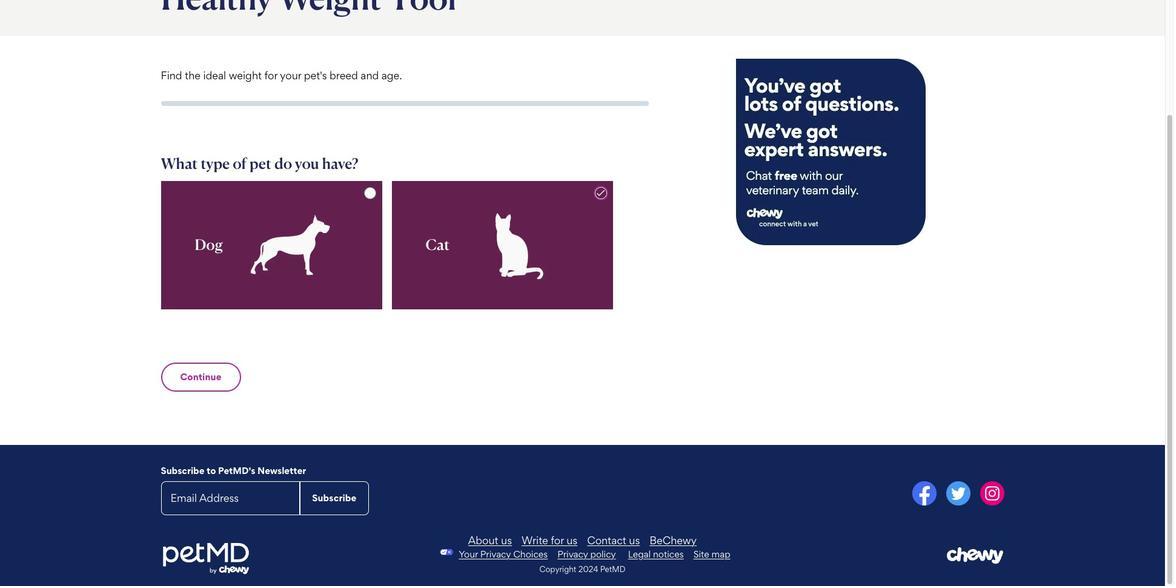 Task type: describe. For each thing, give the bounding box(es) containing it.
policy
[[591, 549, 616, 560]]

subscribe for subscribe
[[312, 493, 357, 504]]

legal
[[628, 549, 651, 560]]

cat
[[426, 236, 450, 254]]

newsletter
[[258, 465, 306, 477]]

twitter image
[[946, 482, 971, 506]]

privacy element
[[435, 549, 616, 560]]

copyright
[[540, 565, 577, 574]]

weight
[[229, 69, 262, 82]]

and
[[361, 69, 379, 82]]

subscribe for subscribe to petmd's newsletter
[[161, 465, 205, 477]]

about
[[468, 534, 499, 547]]

get instant vet help via chat or video. connect with a vet. chewy health image
[[730, 50, 933, 253]]

social element
[[588, 482, 1004, 508]]

2 us from the left
[[567, 534, 578, 547]]

breed
[[330, 69, 358, 82]]

find
[[161, 69, 182, 82]]

your privacy choices
[[459, 549, 548, 560]]

find the ideal weight for your pet's breed and age.
[[161, 69, 402, 82]]

continue button
[[161, 363, 241, 392]]

what
[[161, 154, 198, 173]]

dog image for cat
[[482, 204, 557, 286]]

contact
[[587, 534, 627, 547]]

privacy policy
[[558, 549, 616, 560]]

your
[[280, 69, 301, 82]]

instagram image
[[980, 482, 1004, 506]]

petmd home image
[[161, 543, 250, 577]]

have?
[[322, 154, 358, 173]]

site
[[694, 549, 709, 560]]

notices
[[653, 549, 684, 560]]

pet
[[250, 154, 272, 173]]

legal notices
[[628, 549, 684, 560]]



Task type: locate. For each thing, give the bounding box(es) containing it.
chewy logo image
[[947, 547, 1004, 565]]

subscribe
[[161, 465, 205, 477], [312, 493, 357, 504]]

about us link
[[468, 534, 512, 547]]

1 us from the left
[[501, 534, 512, 547]]

for left your
[[265, 69, 278, 82]]

0 horizontal spatial dog image
[[247, 206, 334, 284]]

1 horizontal spatial privacy
[[558, 549, 588, 560]]

legal element
[[628, 549, 731, 560]]

us
[[501, 534, 512, 547], [567, 534, 578, 547], [629, 534, 640, 547]]

petmd's
[[218, 465, 255, 477]]

site map
[[694, 549, 731, 560]]

us up the privacy policy
[[567, 534, 578, 547]]

None email field
[[161, 482, 300, 516]]

privacy down about us
[[480, 549, 511, 560]]

3 us from the left
[[629, 534, 640, 547]]

1 horizontal spatial for
[[551, 534, 564, 547]]

facebook image
[[912, 482, 937, 506]]

us up your privacy choices
[[501, 534, 512, 547]]

do
[[275, 154, 292, 173]]

ideal
[[203, 69, 226, 82]]

you
[[295, 154, 319, 173]]

map
[[712, 549, 731, 560]]

privacy down about petmd element
[[558, 549, 588, 560]]

copyright 2024 petmd
[[540, 565, 626, 574]]

subscribe button
[[300, 482, 369, 516]]

0 horizontal spatial for
[[265, 69, 278, 82]]

about petmd element
[[303, 534, 862, 547]]

0 vertical spatial for
[[265, 69, 278, 82]]

1 horizontal spatial subscribe
[[312, 493, 357, 504]]

dog
[[195, 236, 223, 254]]

for right write
[[551, 534, 564, 547]]

2 horizontal spatial us
[[629, 534, 640, 547]]

continue
[[180, 371, 222, 383]]

0 horizontal spatial privacy
[[480, 549, 511, 560]]

age.
[[382, 69, 402, 82]]

write for us
[[522, 534, 578, 547]]

us for about us
[[501, 534, 512, 547]]

0 horizontal spatial us
[[501, 534, 512, 547]]

2 privacy from the left
[[558, 549, 588, 560]]

pet's
[[304, 69, 327, 82]]

1 privacy from the left
[[480, 549, 511, 560]]

privacy
[[480, 549, 511, 560], [558, 549, 588, 560]]

privacy policy link
[[558, 549, 616, 560]]

about us
[[468, 534, 512, 547]]

site map link
[[694, 549, 731, 560]]

0 horizontal spatial subscribe
[[161, 465, 205, 477]]

choices
[[513, 549, 548, 560]]

2024
[[579, 565, 598, 574]]

1 vertical spatial subscribe
[[312, 493, 357, 504]]

to
[[207, 465, 216, 477]]

what type of pet do you have?
[[161, 154, 358, 173]]

your
[[459, 549, 478, 560]]

privacy inside 'link'
[[480, 549, 511, 560]]

0 vertical spatial subscribe
[[161, 465, 205, 477]]

of
[[233, 154, 247, 173]]

subscribe inside button
[[312, 493, 357, 504]]

us for contact us
[[629, 534, 640, 547]]

bechewy link
[[650, 534, 697, 547]]

bechewy
[[650, 534, 697, 547]]

the
[[185, 69, 201, 82]]

my privacy choices image
[[435, 550, 459, 556]]

contact us
[[587, 534, 640, 547]]

1 horizontal spatial us
[[567, 534, 578, 547]]

legal notices link
[[628, 549, 684, 560]]

subscribe to petmd's newsletter
[[161, 465, 306, 477]]

1 vertical spatial for
[[551, 534, 564, 547]]

dog image for dog
[[247, 206, 334, 284]]

1 horizontal spatial dog image
[[482, 204, 557, 286]]

dog image
[[482, 204, 557, 286], [247, 206, 334, 284]]

contact us link
[[587, 534, 640, 547]]

us up legal
[[629, 534, 640, 547]]

for
[[265, 69, 278, 82], [551, 534, 564, 547]]

petmd
[[600, 565, 626, 574]]

your privacy choices link
[[459, 549, 548, 560]]

write
[[522, 534, 548, 547]]

type
[[201, 154, 230, 173]]

write for us link
[[522, 534, 578, 547]]



Task type: vqa. For each thing, say whether or not it's contained in the screenshot.
Copyright
yes



